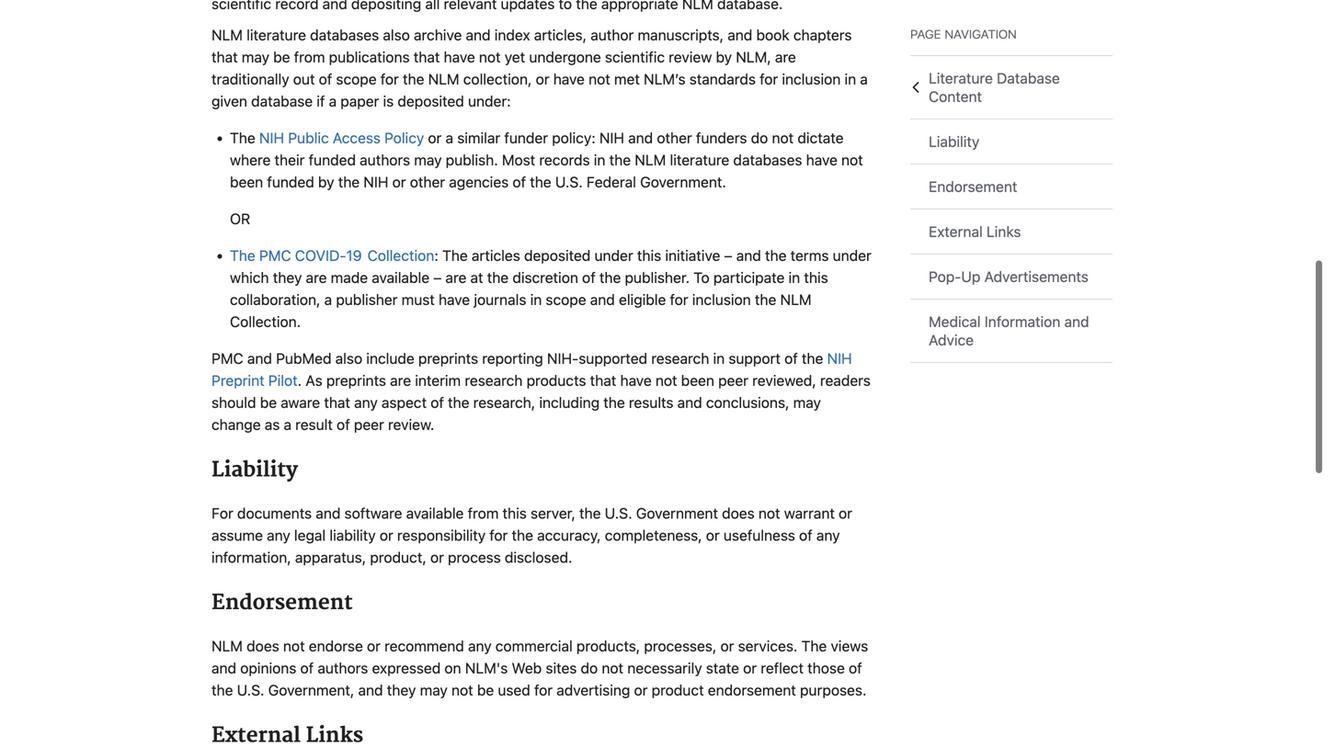 Task type: describe. For each thing, give the bounding box(es) containing it.
that up traditionally
[[211, 48, 238, 66]]

navigation
[[945, 24, 1017, 42]]

1 vertical spatial funded
[[267, 173, 314, 191]]

or up state
[[720, 638, 734, 655]]

the up disclosed.
[[512, 527, 533, 544]]

yet
[[505, 48, 525, 66]]

nih right 'policy:'
[[599, 129, 624, 147]]

apparatus,
[[295, 549, 366, 566]]

the down interim
[[448, 394, 469, 411]]

nih down access
[[364, 173, 388, 191]]

standards
[[689, 70, 756, 88]]

not down on
[[451, 682, 473, 699]]

undergone
[[529, 48, 601, 66]]

opinions
[[240, 660, 296, 677]]

the up 'eligible' on the top of the page
[[599, 269, 621, 286]]

that down archive on the left top
[[414, 48, 440, 66]]

have inside or a             similar funder policy: nih and other funders do not dictate where their funded             authors may publish. most records in the nlm literature databases have not been             funded by the nih or other agencies of the u.s. federal government.
[[806, 151, 838, 169]]

not up opinions
[[283, 638, 305, 655]]

that up result
[[324, 394, 350, 411]]

the up the federal
[[609, 151, 631, 169]]

preprint
[[211, 372, 264, 389]]

have down archive on the left top
[[444, 48, 475, 66]]

policy
[[384, 129, 424, 147]]

the nih public access policy
[[230, 129, 424, 147]]

inclusion inside nlm literature databases also archive and index articles, author manuscripts, and book         chapters that may be from publications that have not yet undergone scientific review by         nlm, are traditionally out of scope for the nlm collection, or have not met nlm's         standards for inclusion in a given database if a paper is deposited under:
[[782, 70, 841, 88]]

collection
[[367, 247, 434, 264]]

0 horizontal spatial liability
[[211, 458, 298, 484]]

review
[[669, 48, 712, 66]]

the left terms
[[765, 247, 787, 264]]

articles,
[[534, 26, 587, 44]]

completeness,
[[605, 527, 702, 544]]

nih preprint             pilot
[[211, 350, 852, 389]]

and up "preprint"
[[247, 350, 272, 367]]

advice
[[929, 331, 974, 349]]

.
[[298, 372, 302, 389]]

or down responsibility
[[430, 549, 444, 566]]

products
[[527, 372, 586, 389]]

for
[[211, 505, 233, 522]]

nlm inside or a             similar funder policy: nih and other funders do not dictate where their funded             authors may publish. most records in the nlm literature databases have not been             funded by the nih or other agencies of the u.s. federal government.
[[635, 151, 666, 169]]

as
[[306, 372, 322, 389]]

the up reviewed,
[[802, 350, 823, 367]]

page
[[910, 24, 941, 42]]

may inside . as preprints are interim research products that have not been peer         reviewed, readers should be aware that any aspect of the research, including the results         and conclusions, may change as a result of peer review.
[[793, 394, 821, 411]]

literature inside nlm literature databases also archive and index articles, author manuscripts, and book         chapters that may be from publications that have not yet undergone scientific review by         nlm, are traditionally out of scope for the nlm collection, or have not met nlm's         standards for inclusion in a given database if a paper is deposited under:
[[247, 26, 306, 44]]

external links link
[[910, 210, 1113, 254]]

are left "at"
[[445, 269, 466, 286]]

in left support
[[713, 350, 725, 367]]

state
[[706, 660, 739, 677]]

aware
[[281, 394, 320, 411]]

u.s. inside for documents and software available from this server, the u.s. government does not         warrant or assume any legal liability or responsibility for the accuracy, completeness,         or usefulness of any information, apparatus, product, or process disclosed.
[[605, 505, 632, 522]]

archive
[[414, 26, 462, 44]]

the down nih public access policy link
[[338, 173, 360, 191]]

sites
[[546, 660, 577, 677]]

software
[[344, 505, 402, 522]]

not left dictate
[[772, 129, 794, 147]]

public
[[288, 129, 329, 147]]

external links
[[929, 223, 1021, 240]]

also for archive
[[383, 26, 410, 44]]

advertising
[[557, 682, 630, 699]]

this inside for documents and software available from this server, the u.s. government does not         warrant or assume any legal liability or responsibility for the accuracy, completeness,         or usefulness of any information, apparatus, product, or process disclosed.
[[503, 505, 527, 522]]

content
[[929, 88, 982, 105]]

and left opinions
[[211, 660, 236, 677]]

author
[[591, 26, 634, 44]]

reflect
[[761, 660, 804, 677]]

product,
[[370, 549, 426, 566]]

do inside 'nlm does not endorse or recommend any commercial products, processes, or services. the         views and opinions of authors expressed on nlm's web sites do not necessarily state or         reflect those of the u.s. government, and they may not be used for advertising or         product endorsement purposes.'
[[581, 660, 598, 677]]

terms
[[790, 247, 829, 264]]

collection.
[[230, 313, 301, 330]]

from inside for documents and software available from this server, the u.s. government does not         warrant or assume any legal liability or responsibility for the accuracy, completeness,         or usefulness of any information, apparatus, product, or process disclosed.
[[468, 505, 499, 522]]

have inside : the articles deposited under this initiative             – and the terms under which they are made available – are at the discretion of the             publisher. to participate in this collaboration, a publisher must have journals in             scope and eligible for inclusion the nlm collection.
[[439, 291, 470, 308]]

where
[[230, 151, 271, 169]]

nlm inside : the articles deposited under this initiative             – and the terms under which they are made available – are at the discretion of the             publisher. to participate in this collaboration, a publisher must have journals in             scope and eligible for inclusion the nlm collection.
[[780, 291, 811, 308]]

or right policy
[[428, 129, 442, 147]]

database
[[251, 92, 313, 110]]

not inside . as preprints are interim research products that have not been peer         reviewed, readers should be aware that any aspect of the research, including the results         and conclusions, may change as a result of peer review.
[[655, 372, 677, 389]]

: the articles deposited under this initiative             – and the terms under which they are made available – are at the discretion of the             publisher. to participate in this collaboration, a publisher must have journals in             scope and eligible for inclusion the nlm collection.
[[230, 247, 871, 330]]

nih public access policy link
[[259, 129, 424, 147]]

dictate
[[798, 129, 844, 147]]

interim
[[415, 372, 461, 389]]

by inside nlm literature databases also archive and index articles, author manuscripts, and book         chapters that may be from publications that have not yet undergone scientific review by         nlm, are traditionally out of scope for the nlm collection, or have not met nlm's         standards for inclusion in a given database if a paper is deposited under:
[[716, 48, 732, 66]]

process
[[448, 549, 501, 566]]

been inside or a             similar funder policy: nih and other funders do not dictate where their funded             authors may publish. most records in the nlm literature databases have not been             funded by the nih or other agencies of the u.s. federal government.
[[230, 173, 263, 191]]

nih-
[[547, 350, 579, 367]]

may inside 'nlm does not endorse or recommend any commercial products, processes, or services. the         views and opinions of authors expressed on nlm's web sites do not necessarily state or         reflect those of the u.s. government, and they may not be used for advertising or         product endorsement purposes.'
[[420, 682, 448, 699]]

or up the endorsement
[[743, 660, 757, 677]]

purposes.
[[800, 682, 867, 699]]

not down dictate
[[841, 151, 863, 169]]

the inside nlm literature databases also archive and index articles, author manuscripts, and book         chapters that may be from publications that have not yet undergone scientific review by         nlm, are traditionally out of scope for the nlm collection, or have not met nlm's         standards for inclusion in a given database if a paper is deposited under:
[[403, 70, 424, 88]]

in down discretion
[[530, 291, 542, 308]]

pop-up advertisements
[[929, 268, 1088, 286]]

information,
[[211, 549, 291, 566]]

0 vertical spatial funded
[[309, 151, 356, 169]]

not inside for documents and software available from this server, the u.s. government does not         warrant or assume any legal liability or responsibility for the accuracy, completeness,         or usefulness of any information, apparatus, product, or process disclosed.
[[758, 505, 780, 522]]

the down participate on the right
[[755, 291, 776, 308]]

the right "at"
[[487, 269, 509, 286]]

0 horizontal spatial endorsement
[[211, 591, 353, 617]]

and inside for documents and software available from this server, the u.s. government does not         warrant or assume any legal liability or responsibility for the accuracy, completeness,         or usefulness of any information, apparatus, product, or process disclosed.
[[316, 505, 341, 522]]

2 horizontal spatial this
[[804, 269, 828, 286]]

any down documents
[[267, 527, 290, 544]]

of down views
[[849, 660, 862, 677]]

or down policy
[[392, 173, 406, 191]]

under:
[[468, 92, 511, 110]]

a inside . as preprints are interim research products that have not been peer         reviewed, readers should be aware that any aspect of the research, including the results         and conclusions, may change as a result of peer review.
[[284, 416, 291, 433]]

and inside or a             similar funder policy: nih and other funders do not dictate where their funded             authors may publish. most records in the nlm literature databases have not been             funded by the nih or other agencies of the u.s. federal government.
[[628, 129, 653, 147]]

federal
[[587, 173, 636, 191]]

are down covid-
[[306, 269, 327, 286]]

they inside 'nlm does not endorse or recommend any commercial products, processes, or services. the         views and opinions of authors expressed on nlm's web sites do not necessarily state or         reflect those of the u.s. government, and they may not be used for advertising or         product endorsement purposes.'
[[387, 682, 416, 699]]

support
[[729, 350, 781, 367]]

nlm literature databases also archive and index articles, author manuscripts, and book         chapters that may be from publications that have not yet undergone scientific review by         nlm, are traditionally out of scope for the nlm collection, or have not met nlm's         standards for inclusion in a given database if a paper is deposited under:
[[211, 26, 868, 110]]

0 vertical spatial peer
[[718, 372, 748, 389]]

database
[[997, 69, 1060, 87]]

chapters
[[793, 26, 852, 44]]

1 horizontal spatial –
[[724, 247, 732, 264]]

external
[[929, 223, 983, 240]]

of up reviewed,
[[784, 350, 798, 367]]

policy:
[[552, 129, 596, 147]]

pmc and pubmed also include preprints reporting nih-supported research in support of the
[[211, 350, 827, 367]]

in down terms
[[789, 269, 800, 286]]

of inside nlm literature databases also archive and index articles, author manuscripts, and book         chapters that may be from publications that have not yet undergone scientific review by         nlm, are traditionally out of scope for the nlm collection, or have not met nlm's         standards for inclusion in a given database if a paper is deposited under:
[[319, 70, 332, 88]]

warrant
[[784, 505, 835, 522]]

for documents and software available from this server, the u.s. government does not         warrant or assume any legal liability or responsibility for the accuracy, completeness,         or usefulness of any information, apparatus, product, or process disclosed.
[[211, 505, 852, 566]]

1 horizontal spatial endorsement
[[929, 178, 1017, 195]]

u.s. inside or a             similar funder policy: nih and other funders do not dictate where their funded             authors may publish. most records in the nlm literature databases have not been             funded by the nih or other agencies of the u.s. federal government.
[[555, 173, 583, 191]]

product
[[652, 682, 704, 699]]

the down most
[[530, 173, 551, 191]]

of up government,
[[300, 660, 314, 677]]

server,
[[531, 505, 575, 522]]

given
[[211, 92, 247, 110]]

or down the necessarily
[[634, 682, 648, 699]]

the up which
[[230, 247, 255, 264]]

expressed
[[372, 660, 441, 677]]

processes,
[[644, 638, 717, 655]]

endorse
[[309, 638, 363, 655]]

not left met
[[589, 70, 610, 88]]

nlm up traditionally
[[211, 26, 243, 44]]

readers
[[820, 372, 871, 389]]

0 horizontal spatial –
[[433, 269, 442, 286]]

information
[[985, 313, 1061, 331]]

available inside : the articles deposited under this initiative             – and the terms under which they are made available – are at the discretion of the             publisher. to participate in this collaboration, a publisher must have journals in             scope and eligible for inclusion the nlm collection.
[[372, 269, 429, 286]]

of right result
[[337, 416, 350, 433]]

manuscripts,
[[638, 26, 724, 44]]

funder
[[504, 129, 548, 147]]

records
[[539, 151, 590, 169]]

or up 'product,'
[[380, 527, 393, 544]]

databases inside or a             similar funder policy: nih and other funders do not dictate where their funded             authors may publish. most records in the nlm literature databases have not been             funded by the nih or other agencies of the u.s. federal government.
[[733, 151, 802, 169]]

0 horizontal spatial peer
[[354, 416, 384, 433]]

0 vertical spatial this
[[637, 247, 661, 264]]

in inside nlm literature databases also archive and index articles, author manuscripts, and book         chapters that may be from publications that have not yet undergone scientific review by         nlm, are traditionally out of scope for the nlm collection, or have not met nlm's         standards for inclusion in a given database if a paper is deposited under:
[[845, 70, 856, 88]]

reviewed,
[[752, 372, 816, 389]]

liability link
[[910, 120, 1113, 164]]

the inside : the articles deposited under this initiative             – and the terms under which they are made available – are at the discretion of the             publisher. to participate in this collaboration, a publisher must have journals in             scope and eligible for inclusion the nlm collection.
[[442, 247, 468, 264]]

literature
[[929, 69, 993, 87]]

0 vertical spatial other
[[657, 129, 692, 147]]

their
[[275, 151, 305, 169]]

the up the accuracy,
[[579, 505, 601, 522]]

nlm does not endorse or recommend any commercial products, processes, or services. the         views and opinions of authors expressed on nlm's web sites do not necessarily state or         reflect those of the u.s. government, and they may not be used for advertising or         product endorsement purposes.
[[211, 638, 868, 699]]



Task type: locate. For each thing, give the bounding box(es) containing it.
0 horizontal spatial research
[[465, 372, 523, 389]]

nlm,
[[736, 48, 771, 66]]

any inside . as preprints are interim research products that have not been peer         reviewed, readers should be aware that any aspect of the research, including the results         and conclusions, may change as a result of peer review.
[[354, 394, 378, 411]]

that down supported
[[590, 372, 616, 389]]

1 vertical spatial other
[[410, 173, 445, 191]]

are inside . as preprints are interim research products that have not been peer         reviewed, readers should be aware that any aspect of the research, including the results         and conclusions, may change as a result of peer review.
[[390, 372, 411, 389]]

nih inside nih preprint             pilot
[[827, 350, 852, 367]]

and up participate on the right
[[736, 247, 761, 264]]

necessarily
[[627, 660, 702, 677]]

1 horizontal spatial under
[[833, 247, 871, 264]]

have down undergone
[[553, 70, 585, 88]]

1 horizontal spatial been
[[681, 372, 714, 389]]

1 vertical spatial does
[[247, 638, 279, 655]]

met
[[614, 70, 640, 88]]

by inside or a             similar funder policy: nih and other funders do not dictate where their funded             authors may publish. most records in the nlm literature databases have not been             funded by the nih or other agencies of the u.s. federal government.
[[318, 173, 334, 191]]

inclusion inside : the articles deposited under this initiative             – and the terms under which they are made available – are at the discretion of the             publisher. to participate in this collaboration, a publisher must have journals in             scope and eligible for inclusion the nlm collection.
[[692, 291, 751, 308]]

0 horizontal spatial also
[[335, 350, 362, 367]]

1 vertical spatial pmc
[[211, 350, 243, 367]]

0 vertical spatial authors
[[360, 151, 410, 169]]

may inside or a             similar funder policy: nih and other funders do not dictate where their funded             authors may publish. most records in the nlm literature databases have not been             funded by the nih or other agencies of the u.s. federal government.
[[414, 151, 442, 169]]

1 horizontal spatial inclusion
[[782, 70, 841, 88]]

research,
[[473, 394, 535, 411]]

1 horizontal spatial preprints
[[418, 350, 478, 367]]

of inside for documents and software available from this server, the u.s. government does not         warrant or assume any legal liability or responsibility for the accuracy, completeness,         or usefulness of any information, apparatus, product, or process disclosed.
[[799, 527, 813, 544]]

not down products,
[[602, 660, 623, 677]]

0 vertical spatial deposited
[[398, 92, 464, 110]]

been up conclusions,
[[681, 372, 714, 389]]

may down reviewed,
[[793, 394, 821, 411]]

pmc
[[259, 247, 291, 264], [211, 350, 243, 367]]

do inside or a             similar funder policy: nih and other funders do not dictate where their funded             authors may publish. most records in the nlm literature databases have not been             funded by the nih or other agencies of the u.s. federal government.
[[751, 129, 768, 147]]

0 vertical spatial scope
[[336, 70, 377, 88]]

– down the :
[[433, 269, 442, 286]]

have up the results
[[620, 372, 652, 389]]

liability down content
[[929, 133, 980, 150]]

also inside nlm literature databases also archive and index articles, author manuscripts, and book         chapters that may be from publications that have not yet undergone scientific review by         nlm, are traditionally out of scope for the nlm collection, or have not met nlm's         standards for inclusion in a given database if a paper is deposited under:
[[383, 26, 410, 44]]

literature database content
[[929, 69, 1060, 105]]

u.s. inside 'nlm does not endorse or recommend any commercial products, processes, or services. the         views and opinions of authors expressed on nlm's web sites do not necessarily state or         reflect those of the u.s. government, and they may not be used for advertising or         product endorsement purposes.'
[[237, 682, 264, 699]]

be inside 'nlm does not endorse or recommend any commercial products, processes, or services. the         views and opinions of authors expressed on nlm's web sites do not necessarily state or         reflect those of the u.s. government, and they may not be used for advertising or         product endorsement purposes.'
[[477, 682, 494, 699]]

been inside . as preprints are interim research products that have not been peer         reviewed, readers should be aware that any aspect of the research, including the results         and conclusions, may change as a result of peer review.
[[681, 372, 714, 389]]

for inside 'nlm does not endorse or recommend any commercial products, processes, or services. the         views and opinions of authors expressed on nlm's web sites do not necessarily state or         reflect those of the u.s. government, and they may not be used for advertising or         product endorsement purposes.'
[[534, 682, 553, 699]]

scope down discretion
[[546, 291, 586, 308]]

or right warrant
[[839, 505, 852, 522]]

1 vertical spatial liability
[[211, 458, 298, 484]]

deposited inside : the articles deposited under this initiative             – and the terms under which they are made available – are at the discretion of the             publisher. to participate in this collaboration, a publisher must have journals in             scope and eligible for inclusion the nlm collection.
[[524, 247, 591, 264]]

pmc up which
[[259, 247, 291, 264]]

or right endorse at the bottom left
[[367, 638, 381, 655]]

– up participate on the right
[[724, 247, 732, 264]]

publisher.
[[625, 269, 690, 286]]

been
[[230, 173, 263, 191], [681, 372, 714, 389]]

pmc up "preprint"
[[211, 350, 243, 367]]

recommend
[[384, 638, 464, 655]]

for inside : the articles deposited under this initiative             – and the terms under which they are made available – are at the discretion of the             publisher. to participate in this collaboration, a publisher must have journals in             scope and eligible for inclusion the nlm collection.
[[670, 291, 688, 308]]

legal
[[294, 527, 326, 544]]

2 under from the left
[[833, 247, 871, 264]]

be inside nlm literature databases also archive and index articles, author manuscripts, and book         chapters that may be from publications that have not yet undergone scientific review by         nlm, are traditionally out of scope for the nlm collection, or have not met nlm's         standards for inclusion in a given database if a paper is deposited under:
[[273, 48, 290, 66]]

this up publisher.
[[637, 247, 661, 264]]

up
[[961, 268, 981, 286]]

1 vertical spatial deposited
[[524, 247, 591, 264]]

1 vertical spatial u.s.
[[605, 505, 632, 522]]

from up process
[[468, 505, 499, 522]]

of inside or a             similar funder policy: nih and other funders do not dictate where their funded             authors may publish. most records in the nlm literature databases have not been             funded by the nih or other agencies of the u.s. federal government.
[[513, 173, 526, 191]]

should
[[211, 394, 256, 411]]

funders
[[696, 129, 747, 147]]

publications
[[329, 48, 410, 66]]

2 vertical spatial be
[[477, 682, 494, 699]]

other up government.
[[657, 129, 692, 147]]

do
[[751, 129, 768, 147], [581, 660, 598, 677]]

or a             similar funder policy: nih and other funders do not dictate where their funded             authors may publish. most records in the nlm literature databases have not been             funded by the nih or other agencies of the u.s. federal government.
[[230, 129, 863, 191]]

and right information
[[1064, 313, 1089, 331]]

1 horizontal spatial literature
[[670, 151, 729, 169]]

nih up their
[[259, 129, 284, 147]]

0 vertical spatial does
[[722, 505, 755, 522]]

or down government
[[706, 527, 720, 544]]

1 horizontal spatial from
[[468, 505, 499, 522]]

research
[[651, 350, 709, 367], [465, 372, 523, 389]]

or inside nlm literature databases also archive and index articles, author manuscripts, and book         chapters that may be from publications that have not yet undergone scientific review by         nlm, are traditionally out of scope for the nlm collection, or have not met nlm's         standards for inclusion in a given database if a paper is deposited under:
[[536, 70, 549, 88]]

:
[[434, 247, 438, 264]]

research inside . as preprints are interim research products that have not been peer         reviewed, readers should be aware that any aspect of the research, including the results         and conclusions, may change as a result of peer review.
[[465, 372, 523, 389]]

publish.
[[446, 151, 498, 169]]

for
[[380, 70, 399, 88], [760, 70, 778, 88], [670, 291, 688, 308], [489, 527, 508, 544], [534, 682, 553, 699]]

peer down the aspect
[[354, 416, 384, 433]]

the up where on the left top of the page
[[230, 129, 255, 147]]

1 vertical spatial been
[[681, 372, 714, 389]]

0 vertical spatial –
[[724, 247, 732, 264]]

in down chapters
[[845, 70, 856, 88]]

from
[[294, 48, 325, 66], [468, 505, 499, 522]]

nlm's
[[465, 660, 508, 677]]

paper
[[341, 92, 379, 110]]

1 vertical spatial databases
[[733, 151, 802, 169]]

1 horizontal spatial liability
[[929, 133, 980, 150]]

0 horizontal spatial deposited
[[398, 92, 464, 110]]

0 horizontal spatial from
[[294, 48, 325, 66]]

0 horizontal spatial databases
[[310, 26, 379, 44]]

1 vertical spatial authors
[[318, 660, 368, 677]]

at
[[470, 269, 483, 286]]

page navigation
[[910, 24, 1017, 42]]

0 vertical spatial pmc
[[259, 247, 291, 264]]

authors down endorse at the bottom left
[[318, 660, 368, 677]]

for up process
[[489, 527, 508, 544]]

of down warrant
[[799, 527, 813, 544]]

1 horizontal spatial does
[[722, 505, 755, 522]]

0 horizontal spatial inclusion
[[692, 291, 751, 308]]

services.
[[738, 638, 798, 655]]

may down policy
[[414, 151, 442, 169]]

does inside for documents and software available from this server, the u.s. government does not         warrant or assume any legal liability or responsibility for the accuracy, completeness,         or usefulness of any information, apparatus, product, or process disclosed.
[[722, 505, 755, 522]]

the
[[403, 70, 424, 88], [609, 151, 631, 169], [338, 173, 360, 191], [530, 173, 551, 191], [765, 247, 787, 264], [487, 269, 509, 286], [599, 269, 621, 286], [755, 291, 776, 308], [802, 350, 823, 367], [448, 394, 469, 411], [603, 394, 625, 411], [579, 505, 601, 522], [512, 527, 533, 544], [211, 682, 233, 699]]

pop-
[[929, 268, 961, 286]]

0 horizontal spatial they
[[273, 269, 302, 286]]

the inside 'nlm does not endorse or recommend any commercial products, processes, or services. the         views and opinions of authors expressed on nlm's web sites do not necessarily state or         reflect those of the u.s. government, and they may not be used for advertising or         product endorsement purposes.'
[[211, 682, 233, 699]]

literature inside or a             similar funder policy: nih and other funders do not dictate where their funded             authors may publish. most records in the nlm literature databases have not been             funded by the nih or other agencies of the u.s. federal government.
[[670, 151, 729, 169]]

they inside : the articles deposited under this initiative             – and the terms under which they are made available – are at the discretion of the             publisher. to participate in this collaboration, a publisher must have journals in             scope and eligible for inclusion the nlm collection.
[[273, 269, 302, 286]]

a inside : the articles deposited under this initiative             – and the terms under which they are made available – are at the discretion of the             publisher. to participate in this collaboration, a publisher must have journals in             scope and eligible for inclusion the nlm collection.
[[324, 291, 332, 308]]

and inside 'medical information and advice'
[[1064, 313, 1089, 331]]

a
[[860, 70, 868, 88], [329, 92, 337, 110], [446, 129, 453, 147], [324, 291, 332, 308], [284, 416, 291, 433]]

for inside for documents and software available from this server, the u.s. government does not         warrant or assume any legal liability or responsibility for the accuracy, completeness,         or usefulness of any information, apparatus, product, or process disclosed.
[[489, 527, 508, 544]]

1 vertical spatial available
[[406, 505, 464, 522]]

preprints up interim
[[418, 350, 478, 367]]

in inside or a             similar funder policy: nih and other funders do not dictate where their funded             authors may publish. most records in the nlm literature databases have not been             funded by the nih or other agencies of the u.s. federal government.
[[594, 151, 605, 169]]

be down nlm's
[[477, 682, 494, 699]]

0 horizontal spatial by
[[318, 173, 334, 191]]

not
[[479, 48, 501, 66], [589, 70, 610, 88], [772, 129, 794, 147], [841, 151, 863, 169], [655, 372, 677, 389], [758, 505, 780, 522], [283, 638, 305, 655], [602, 660, 623, 677], [451, 682, 473, 699]]

0 vertical spatial available
[[372, 269, 429, 286]]

have right must
[[439, 291, 470, 308]]

under up publisher.
[[594, 247, 633, 264]]

0 horizontal spatial this
[[503, 505, 527, 522]]

1 horizontal spatial research
[[651, 350, 709, 367]]

a inside or a             similar funder policy: nih and other funders do not dictate where their funded             authors may publish. most records in the nlm literature databases have not been             funded by the nih or other agencies of the u.s. federal government.
[[446, 129, 453, 147]]

1 horizontal spatial also
[[383, 26, 410, 44]]

medical information and advice
[[929, 313, 1089, 349]]

for down "nlm,"
[[760, 70, 778, 88]]

supported
[[579, 350, 647, 367]]

1 vertical spatial be
[[260, 394, 277, 411]]

this
[[637, 247, 661, 264], [804, 269, 828, 286], [503, 505, 527, 522]]

1 vertical spatial –
[[433, 269, 442, 286]]

and left 'eligible' on the top of the page
[[590, 291, 615, 308]]

1 vertical spatial endorsement
[[211, 591, 353, 617]]

do right funders
[[751, 129, 768, 147]]

2 horizontal spatial u.s.
[[605, 505, 632, 522]]

1 vertical spatial scope
[[546, 291, 586, 308]]

conclusions,
[[706, 394, 789, 411]]

literature database content link
[[910, 56, 1113, 119]]

if
[[317, 92, 325, 110]]

1 horizontal spatial deposited
[[524, 247, 591, 264]]

also
[[383, 26, 410, 44], [335, 350, 362, 367]]

be for aware
[[260, 394, 277, 411]]

preprints down include
[[326, 372, 386, 389]]

which
[[230, 269, 269, 286]]

not up collection,
[[479, 48, 501, 66]]

preprints inside . as preprints are interim research products that have not been peer         reviewed, readers should be aware that any aspect of the research, including the results         and conclusions, may change as a result of peer review.
[[326, 372, 386, 389]]

medical
[[929, 313, 981, 331]]

be up as
[[260, 394, 277, 411]]

from up out
[[294, 48, 325, 66]]

for down web
[[534, 682, 553, 699]]

nlm inside 'nlm does not endorse or recommend any commercial products, processes, or services. the         views and opinions of authors expressed on nlm's web sites do not necessarily state or         reflect those of the u.s. government, and they may not be used for advertising or         product endorsement purposes.'
[[211, 638, 243, 655]]

0 horizontal spatial scope
[[336, 70, 377, 88]]

under right terms
[[833, 247, 871, 264]]

aspect
[[382, 394, 427, 411]]

endorsement
[[708, 682, 796, 699]]

0 horizontal spatial literature
[[247, 26, 306, 44]]

1 horizontal spatial they
[[387, 682, 416, 699]]

and down expressed
[[358, 682, 383, 699]]

nlm up government.
[[635, 151, 666, 169]]

are up the aspect
[[390, 372, 411, 389]]

are down book
[[775, 48, 796, 66]]

and left the index
[[466, 26, 491, 44]]

0 horizontal spatial does
[[247, 638, 279, 655]]

1 vertical spatial preprints
[[326, 372, 386, 389]]

government.
[[640, 173, 726, 191]]

in up the federal
[[594, 151, 605, 169]]

participate
[[713, 269, 785, 286]]

0 horizontal spatial do
[[581, 660, 598, 677]]

0 horizontal spatial u.s.
[[237, 682, 264, 699]]

that
[[211, 48, 238, 66], [414, 48, 440, 66], [590, 372, 616, 389], [324, 394, 350, 411]]

0 vertical spatial preprints
[[418, 350, 478, 367]]

results
[[629, 394, 674, 411]]

for up is
[[380, 70, 399, 88]]

access
[[333, 129, 381, 147]]

u.s. up completeness,
[[605, 505, 632, 522]]

1 horizontal spatial peer
[[718, 372, 748, 389]]

advertisements
[[984, 268, 1088, 286]]

0 horizontal spatial other
[[410, 173, 445, 191]]

deposited up discretion
[[524, 247, 591, 264]]

databases inside nlm literature databases also archive and index articles, author manuscripts, and book         chapters that may be from publications that have not yet undergone scientific review by         nlm, are traditionally out of scope for the nlm collection, or have not met nlm's         standards for inclusion in a given database if a paper is deposited under:
[[310, 26, 379, 44]]

–
[[724, 247, 732, 264], [433, 269, 442, 286]]

0 vertical spatial literature
[[247, 26, 306, 44]]

medical information and advice link
[[910, 300, 1113, 362]]

0 horizontal spatial pmc
[[211, 350, 243, 367]]

they up 'collaboration,' on the top of the page
[[273, 269, 302, 286]]

0 vertical spatial inclusion
[[782, 70, 841, 88]]

pop-up advertisements link
[[910, 255, 1113, 299]]

journals
[[474, 291, 526, 308]]

u.s. down "records"
[[555, 173, 583, 191]]

0 vertical spatial research
[[651, 350, 709, 367]]

does inside 'nlm does not endorse or recommend any commercial products, processes, or services. the         views and opinions of authors expressed on nlm's web sites do not necessarily state or         reflect those of the u.s. government, and they may not be used for advertising or         product endorsement purposes.'
[[247, 638, 279, 655]]

are inside nlm literature databases also archive and index articles, author manuscripts, and book         chapters that may be from publications that have not yet undergone scientific review by         nlm, are traditionally out of scope for the nlm collection, or have not met nlm's         standards for inclusion in a given database if a paper is deposited under:
[[775, 48, 796, 66]]

any down warrant
[[816, 527, 840, 544]]

the left the results
[[603, 394, 625, 411]]

funded
[[309, 151, 356, 169], [267, 173, 314, 191]]

nlm down archive on the left top
[[428, 70, 459, 88]]

1 horizontal spatial do
[[751, 129, 768, 147]]

including
[[539, 394, 600, 411]]

liability
[[330, 527, 376, 544]]

from inside nlm literature databases also archive and index articles, author manuscripts, and book         chapters that may be from publications that have not yet undergone scientific review by         nlm, are traditionally out of scope for the nlm collection, or have not met nlm's         standards for inclusion in a given database if a paper is deposited under:
[[294, 48, 325, 66]]

of down most
[[513, 173, 526, 191]]

by up standards
[[716, 48, 732, 66]]

out
[[293, 70, 315, 88]]

authors inside or a             similar funder policy: nih and other funders do not dictate where their funded             authors may publish. most records in the nlm literature databases have not been             funded by the nih or other agencies of the u.s. federal government.
[[360, 151, 410, 169]]

1 horizontal spatial by
[[716, 48, 732, 66]]

0 horizontal spatial under
[[594, 247, 633, 264]]

and up "nlm,"
[[728, 26, 752, 44]]

similar
[[457, 129, 500, 147]]

1 vertical spatial they
[[387, 682, 416, 699]]

does up usefulness
[[722, 505, 755, 522]]

commercial
[[495, 638, 573, 655]]

0 vertical spatial be
[[273, 48, 290, 66]]

not up usefulness
[[758, 505, 780, 522]]

be for from
[[273, 48, 290, 66]]

on
[[445, 660, 461, 677]]

2 vertical spatial u.s.
[[237, 682, 264, 699]]

0 vertical spatial by
[[716, 48, 732, 66]]

1 horizontal spatial this
[[637, 247, 661, 264]]

0 vertical spatial also
[[383, 26, 410, 44]]

0 vertical spatial from
[[294, 48, 325, 66]]

endorsement
[[929, 178, 1017, 195], [211, 591, 353, 617]]

nih up readers
[[827, 350, 852, 367]]

1 horizontal spatial scope
[[546, 291, 586, 308]]

any inside 'nlm does not endorse or recommend any commercial products, processes, or services. the         views and opinions of authors expressed on nlm's web sites do not necessarily state or         reflect those of the u.s. government, and they may not be used for advertising or         product endorsement purposes.'
[[468, 638, 492, 655]]

1 vertical spatial inclusion
[[692, 291, 751, 308]]

and
[[466, 26, 491, 44], [728, 26, 752, 44], [628, 129, 653, 147], [736, 247, 761, 264], [590, 291, 615, 308], [1064, 313, 1089, 331], [247, 350, 272, 367], [677, 394, 702, 411], [316, 505, 341, 522], [211, 660, 236, 677], [358, 682, 383, 699]]

and up legal
[[316, 505, 341, 522]]

scope inside nlm literature databases also archive and index articles, author manuscripts, and book         chapters that may be from publications that have not yet undergone scientific review by         nlm, are traditionally out of scope for the nlm collection, or have not met nlm's         standards for inclusion in a given database if a paper is deposited under:
[[336, 70, 377, 88]]

available inside for documents and software available from this server, the u.s. government does not         warrant or assume any legal liability or responsibility for the accuracy, completeness,         or usefulness of any information, apparatus, product, or process disclosed.
[[406, 505, 464, 522]]

1 vertical spatial do
[[581, 660, 598, 677]]

to
[[694, 269, 710, 286]]

book
[[756, 26, 790, 44]]

publisher
[[336, 291, 398, 308]]

nlm down terms
[[780, 291, 811, 308]]

0 horizontal spatial been
[[230, 173, 263, 191]]

responsibility
[[397, 527, 486, 544]]

0 vertical spatial databases
[[310, 26, 379, 44]]

authors inside 'nlm does not endorse or recommend any commercial products, processes, or services. the         views and opinions of authors expressed on nlm's web sites do not necessarily state or         reflect those of the u.s. government, and they may not be used for advertising or         product endorsement purposes.'
[[318, 660, 368, 677]]

nlm up opinions
[[211, 638, 243, 655]]

0 vertical spatial they
[[273, 269, 302, 286]]

1 vertical spatial research
[[465, 372, 523, 389]]

0 vertical spatial endorsement
[[929, 178, 1017, 195]]

have down dictate
[[806, 151, 838, 169]]

1 vertical spatial literature
[[670, 151, 729, 169]]

endorsement link
[[910, 165, 1113, 209]]

funded down their
[[267, 173, 314, 191]]

for down publisher.
[[670, 291, 688, 308]]

0 vertical spatial been
[[230, 173, 263, 191]]

and inside . as preprints are interim research products that have not been peer         reviewed, readers should be aware that any aspect of the research, including the results         and conclusions, may change as a result of peer review.
[[677, 394, 702, 411]]

. as preprints are interim research products that have not been peer         reviewed, readers should be aware that any aspect of the research, including the results         and conclusions, may change as a result of peer review.
[[211, 372, 871, 433]]

of inside : the articles deposited under this initiative             – and the terms under which they are made available – are at the discretion of the             publisher. to participate in this collaboration, a publisher must have journals in             scope and eligible for inclusion the nlm collection.
[[582, 269, 596, 286]]

eligible
[[619, 291, 666, 308]]

2 vertical spatial this
[[503, 505, 527, 522]]

research up research,
[[465, 372, 523, 389]]

or
[[230, 210, 250, 227]]

also for include
[[335, 350, 362, 367]]

1 horizontal spatial u.s.
[[555, 173, 583, 191]]

inclusion down chapters
[[782, 70, 841, 88]]

views
[[831, 638, 868, 655]]

not up the results
[[655, 372, 677, 389]]

1 horizontal spatial databases
[[733, 151, 802, 169]]

1 horizontal spatial pmc
[[259, 247, 291, 264]]

of down interim
[[431, 394, 444, 411]]

peer
[[718, 372, 748, 389], [354, 416, 384, 433]]

1 vertical spatial by
[[318, 173, 334, 191]]

funded down the nih public access policy
[[309, 151, 356, 169]]

does up opinions
[[247, 638, 279, 655]]

been down where on the left top of the page
[[230, 173, 263, 191]]

scope inside : the articles deposited under this initiative             – and the terms under which they are made available – are at the discretion of the             publisher. to participate in this collaboration, a publisher must have journals in             scope and eligible for inclusion the nlm collection.
[[546, 291, 586, 308]]

assume
[[211, 527, 263, 544]]

have inside . as preprints are interim research products that have not been peer         reviewed, readers should be aware that any aspect of the research, including the results         and conclusions, may change as a result of peer review.
[[620, 372, 652, 389]]

may
[[242, 48, 269, 66], [414, 151, 442, 169], [793, 394, 821, 411], [420, 682, 448, 699]]

nlm's
[[644, 70, 686, 88]]

may inside nlm literature databases also archive and index articles, author manuscripts, and book         chapters that may be from publications that have not yet undergone scientific review by         nlm, are traditionally out of scope for the nlm collection, or have not met nlm's         standards for inclusion in a given database if a paper is deposited under:
[[242, 48, 269, 66]]

databases up publications
[[310, 26, 379, 44]]

may up traditionally
[[242, 48, 269, 66]]

0 vertical spatial liability
[[929, 133, 980, 150]]

nlm
[[211, 26, 243, 44], [428, 70, 459, 88], [635, 151, 666, 169], [780, 291, 811, 308], [211, 638, 243, 655]]

other
[[657, 129, 692, 147], [410, 173, 445, 191]]

include
[[366, 350, 414, 367]]

1 under from the left
[[594, 247, 633, 264]]

0 horizontal spatial preprints
[[326, 372, 386, 389]]

government
[[636, 505, 718, 522]]

1 vertical spatial this
[[804, 269, 828, 286]]

made
[[331, 269, 368, 286]]

documents
[[237, 505, 312, 522]]

endorsement up external links
[[929, 178, 1017, 195]]

the pmc covid-19            collection
[[230, 247, 434, 264]]

the inside 'nlm does not endorse or recommend any commercial products, processes, or services. the         views and opinions of authors expressed on nlm's web sites do not necessarily state or         reflect those of the u.s. government, and they may not be used for advertising or         product endorsement purposes.'
[[801, 638, 827, 655]]

1 vertical spatial also
[[335, 350, 362, 367]]

be inside . as preprints are interim research products that have not been peer         reviewed, readers should be aware that any aspect of the research, including the results         and conclusions, may change as a result of peer review.
[[260, 394, 277, 411]]

web
[[512, 660, 542, 677]]

deposited inside nlm literature databases also archive and index articles, author manuscripts, and book         chapters that may be from publications that have not yet undergone scientific review by         nlm, are traditionally out of scope for the nlm collection, or have not met nlm's         standards for inclusion in a given database if a paper is deposited under:
[[398, 92, 464, 110]]

traditionally
[[211, 70, 289, 88]]

0 vertical spatial do
[[751, 129, 768, 147]]

1 horizontal spatial other
[[657, 129, 692, 147]]

in
[[845, 70, 856, 88], [594, 151, 605, 169], [789, 269, 800, 286], [530, 291, 542, 308], [713, 350, 725, 367]]

deposited
[[398, 92, 464, 110], [524, 247, 591, 264]]



Task type: vqa. For each thing, say whether or not it's contained in the screenshot.
literature inside or a             similar funder policy: NIH and other funders do not dictate where their funded             authors may publish. Most records in the NLM literature databases have not been             funded by the NIH or other agencies of the U.S. Federal Government.
yes



